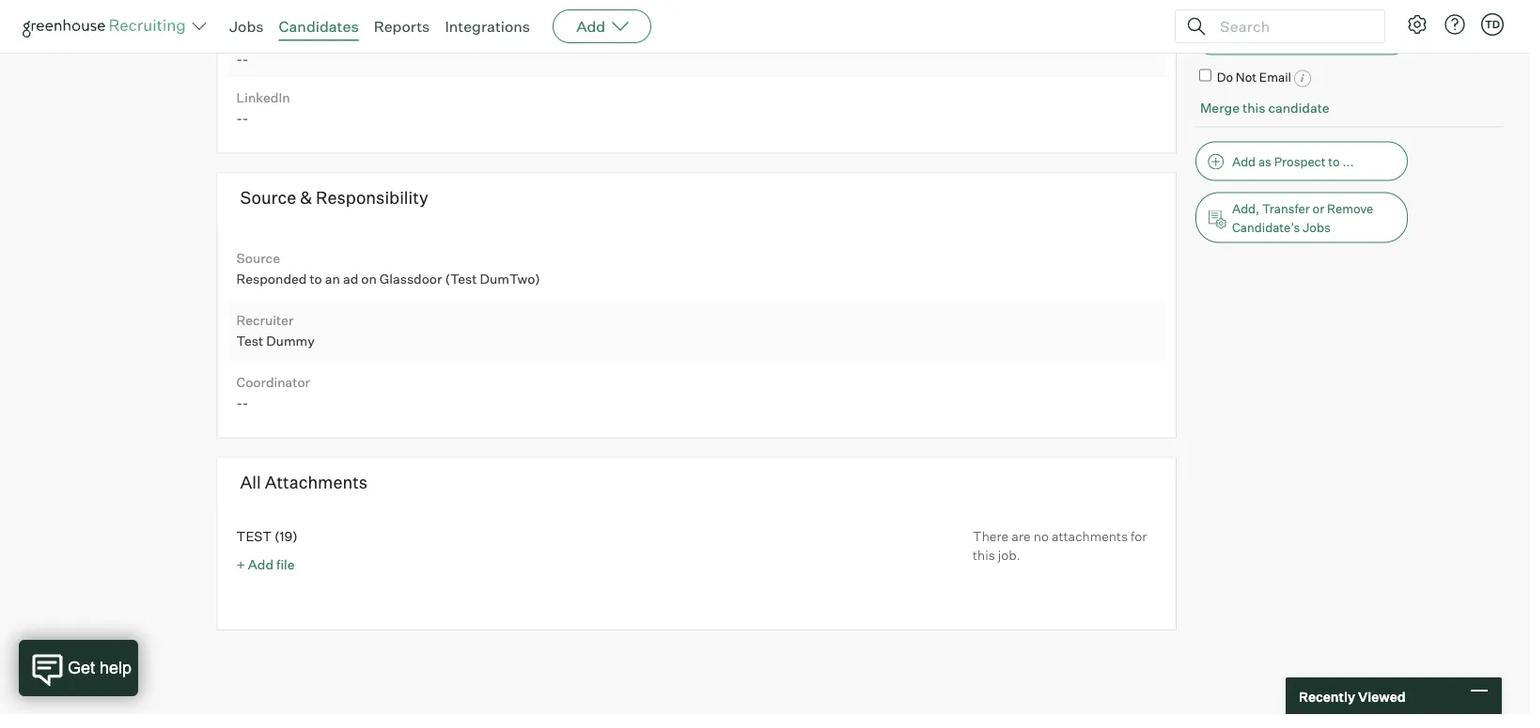 Task type: describe. For each thing, give the bounding box(es) containing it.
add button
[[553, 9, 652, 43]]

file
[[276, 556, 295, 572]]

to inside the source responded to an ad on glassdoor (test dumtwo)
[[310, 271, 322, 287]]

0 horizontal spatial jobs
[[229, 17, 264, 36]]

transfer
[[1262, 201, 1310, 216]]

merge this candidate
[[1200, 99, 1330, 115]]

job.
[[998, 547, 1020, 563]]

dumtwo)
[[480, 271, 540, 287]]

the
[[1267, 32, 1285, 47]]

+ add file link
[[236, 556, 295, 572]]

2 vertical spatial add
[[248, 556, 274, 572]]

prospect
[[1274, 154, 1326, 169]]

recently viewed
[[1299, 688, 1406, 705]]

(test
[[445, 271, 477, 287]]

source & responsibility
[[240, 187, 428, 208]]

+
[[236, 556, 245, 572]]

source for source responded to an ad on glassdoor (test dumtwo)
[[236, 250, 280, 267]]

source responded to an ad on glassdoor (test dumtwo)
[[236, 250, 543, 287]]

td button
[[1481, 13, 1504, 36]]

are
[[1012, 528, 1031, 545]]

no
[[1034, 528, 1049, 545]]

(19)
[[274, 528, 298, 545]]

this inside the there are no attachments for this job.
[[973, 547, 995, 563]]

1 vertical spatial email
[[1259, 69, 1291, 84]]

all
[[240, 472, 261, 493]]

&
[[300, 187, 312, 208]]

viewed
[[1358, 688, 1406, 705]]

attachments
[[1052, 528, 1128, 545]]

candidates link
[[279, 17, 359, 36]]

not
[[1236, 69, 1257, 84]]

reports
[[374, 17, 430, 36]]

responded
[[236, 271, 307, 287]]

merge this candidate link
[[1200, 99, 1330, 115]]

there
[[973, 528, 1009, 545]]

email inside email the team button
[[1232, 32, 1264, 47]]

integrations link
[[445, 17, 530, 36]]

coordinator
[[236, 374, 310, 390]]

for
[[1131, 528, 1147, 545]]

remove
[[1327, 201, 1374, 216]]

personal pronouns --
[[236, 30, 352, 67]]

recruiter test dummy
[[236, 312, 315, 349]]

...
[[1343, 154, 1354, 169]]

to inside button
[[1328, 154, 1340, 169]]

integrations
[[445, 17, 530, 36]]

reports link
[[374, 17, 430, 36]]

candidates
[[279, 17, 359, 36]]



Task type: vqa. For each thing, say whether or not it's contained in the screenshot.
Do
yes



Task type: locate. For each thing, give the bounding box(es) containing it.
0 vertical spatial email
[[1232, 32, 1264, 47]]

recently
[[1299, 688, 1355, 705]]

jobs left the candidates link
[[229, 17, 264, 36]]

an
[[325, 271, 340, 287]]

email right not
[[1259, 69, 1291, 84]]

1 horizontal spatial this
[[1243, 99, 1265, 115]]

coordinator --
[[236, 374, 310, 411]]

jobs inside add, transfer or remove candidate's jobs
[[1303, 219, 1331, 234]]

recruiter
[[236, 312, 294, 328]]

on
[[361, 271, 377, 287]]

add inside popup button
[[576, 17, 605, 36]]

to
[[1328, 154, 1340, 169], [310, 271, 322, 287]]

source
[[240, 187, 296, 208], [236, 250, 280, 267]]

1 horizontal spatial to
[[1328, 154, 1340, 169]]

ad
[[343, 271, 358, 287]]

dummy
[[266, 332, 315, 349]]

merge
[[1200, 99, 1240, 115]]

glassdoor
[[380, 271, 442, 287]]

as
[[1258, 154, 1272, 169]]

linkedin
[[236, 89, 290, 106]]

0 horizontal spatial to
[[310, 271, 322, 287]]

greenhouse recruiting image
[[23, 15, 192, 38]]

0 vertical spatial source
[[240, 187, 296, 208]]

source for source & responsibility
[[240, 187, 296, 208]]

0 horizontal spatial add
[[248, 556, 274, 572]]

td
[[1485, 18, 1500, 31]]

-
[[236, 50, 242, 67], [242, 50, 248, 67], [236, 110, 242, 126], [242, 110, 248, 126], [236, 394, 242, 411], [242, 394, 248, 411]]

1 vertical spatial this
[[973, 547, 995, 563]]

add inside button
[[1232, 154, 1256, 169]]

source inside the source responded to an ad on glassdoor (test dumtwo)
[[236, 250, 280, 267]]

candidate
[[1268, 99, 1330, 115]]

test
[[236, 528, 272, 545]]

candidate's
[[1232, 219, 1300, 234]]

source up the responded
[[236, 250, 280, 267]]

add as prospect to ...
[[1232, 154, 1354, 169]]

1 vertical spatial to
[[310, 271, 322, 287]]

jobs
[[229, 17, 264, 36], [1303, 219, 1331, 234]]

add for add as prospect to ...
[[1232, 154, 1256, 169]]

1 vertical spatial source
[[236, 250, 280, 267]]

there are no attachments for this job.
[[973, 528, 1147, 563]]

1 vertical spatial jobs
[[1303, 219, 1331, 234]]

add as prospect to ... button
[[1195, 141, 1408, 181]]

do not email
[[1217, 69, 1291, 84]]

or
[[1313, 201, 1325, 216]]

to left ...
[[1328, 154, 1340, 169]]

attachments
[[265, 472, 368, 493]]

linkedin --
[[236, 89, 290, 126]]

source left the &
[[240, 187, 296, 208]]

responsibility
[[316, 187, 428, 208]]

email the team
[[1232, 32, 1320, 47]]

all attachments
[[240, 472, 368, 493]]

add, transfer or remove candidate's jobs
[[1232, 201, 1374, 234]]

do
[[1217, 69, 1233, 84]]

add
[[576, 17, 605, 36], [1232, 154, 1256, 169], [248, 556, 274, 572]]

Do Not Email checkbox
[[1199, 69, 1211, 81]]

this
[[1243, 99, 1265, 115], [973, 547, 995, 563]]

this down do not email
[[1243, 99, 1265, 115]]

+ add file
[[236, 556, 295, 572]]

Search text field
[[1215, 13, 1368, 40]]

jobs down or on the top of the page
[[1303, 219, 1331, 234]]

1 horizontal spatial jobs
[[1303, 219, 1331, 234]]

email the team button
[[1195, 23, 1408, 55]]

2 horizontal spatial add
[[1232, 154, 1256, 169]]

email
[[1232, 32, 1264, 47], [1259, 69, 1291, 84]]

0 vertical spatial jobs
[[229, 17, 264, 36]]

configure image
[[1406, 13, 1429, 36]]

add, transfer or remove candidate's jobs button
[[1195, 192, 1408, 243]]

jobs link
[[229, 17, 264, 36]]

personal
[[236, 30, 290, 46]]

pronouns
[[293, 30, 352, 46]]

add,
[[1232, 201, 1260, 216]]

0 vertical spatial to
[[1328, 154, 1340, 169]]

0 vertical spatial add
[[576, 17, 605, 36]]

1 vertical spatial add
[[1232, 154, 1256, 169]]

add for add
[[576, 17, 605, 36]]

team
[[1288, 32, 1320, 47]]

td button
[[1478, 9, 1508, 39]]

test
[[236, 332, 263, 349]]

1 horizontal spatial add
[[576, 17, 605, 36]]

to left an
[[310, 271, 322, 287]]

0 vertical spatial this
[[1243, 99, 1265, 115]]

0 horizontal spatial this
[[973, 547, 995, 563]]

this down there
[[973, 547, 995, 563]]

test (19)
[[236, 528, 298, 545]]

email left the
[[1232, 32, 1264, 47]]



